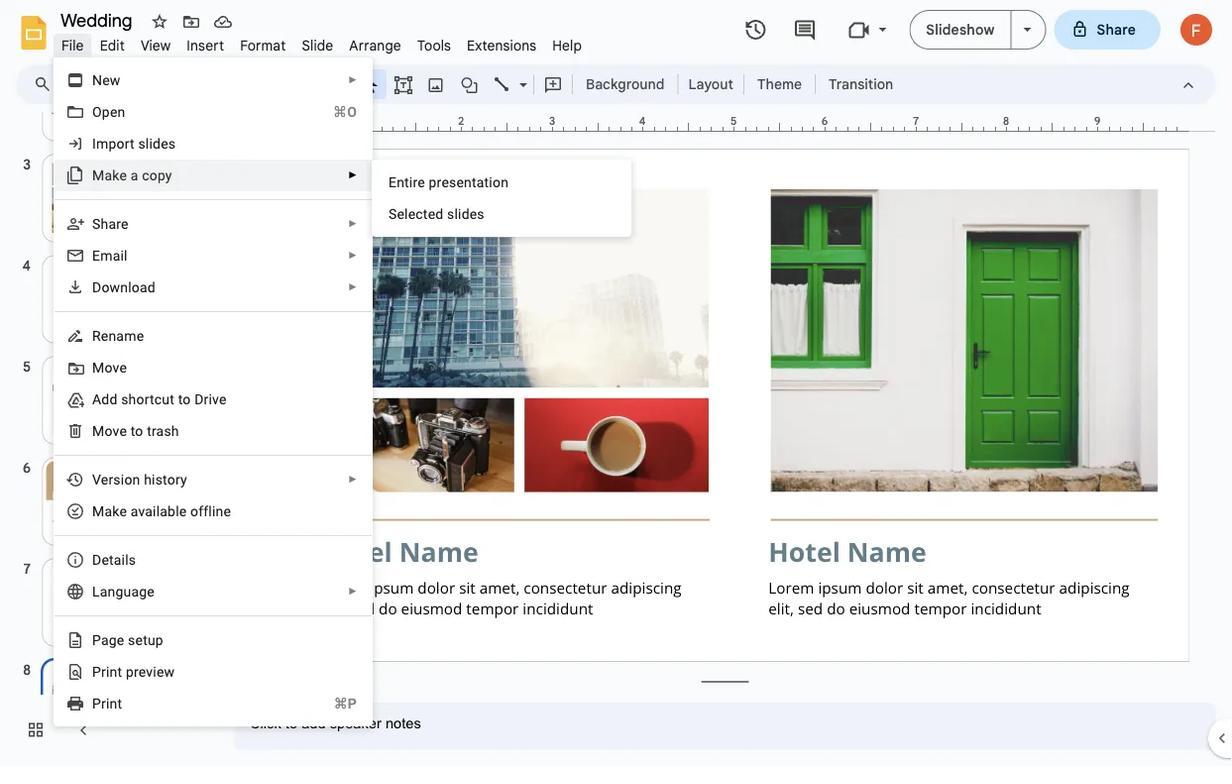 Task type: locate. For each thing, give the bounding box(es) containing it.
slides
[[138, 135, 176, 152], [447, 206, 485, 222]]

mail
[[100, 247, 128, 264]]

s up e mail
[[92, 216, 101, 232]]

k
[[112, 503, 119, 520]]

tools
[[417, 37, 451, 54]]

n
[[92, 72, 102, 88]]

1 horizontal spatial slides
[[447, 206, 485, 222]]

v
[[146, 664, 153, 680]]

share button
[[1055, 10, 1161, 50]]

0 vertical spatial slides
[[138, 135, 176, 152]]

rint
[[101, 696, 122, 712]]

2 ► from the top
[[348, 170, 358, 181]]

view
[[141, 37, 171, 54]]

s down ntire
[[389, 206, 397, 222]]

move m element
[[92, 359, 133, 376]]

► for n ew
[[348, 74, 358, 86]]

menu bar containing file
[[54, 26, 590, 59]]

d ownload
[[92, 279, 156, 296]]

background button
[[577, 69, 674, 99]]

0 horizontal spatial s
[[92, 216, 101, 232]]

a
[[131, 167, 138, 183]]

ownload
[[102, 279, 156, 296]]

arrange menu item
[[342, 34, 409, 57]]

slide
[[302, 37, 334, 54]]

p rint
[[92, 696, 122, 712]]

iew
[[153, 664, 175, 680]]

1 ► from the top
[[348, 74, 358, 86]]

e
[[389, 174, 397, 190], [92, 247, 100, 264]]

⌘o element
[[309, 102, 357, 122]]

1 vertical spatial e
[[117, 632, 124, 649]]

e
[[119, 503, 127, 520], [117, 632, 124, 649]]

d
[[92, 279, 102, 296]]

insert
[[187, 37, 224, 54]]

menu bar
[[54, 26, 590, 59]]

slides down presentation
[[447, 206, 485, 222]]

o
[[92, 104, 102, 120]]

open o element
[[92, 104, 131, 120]]

► for s hare
[[348, 218, 358, 230]]

e right pa
[[117, 632, 124, 649]]

ew
[[102, 72, 121, 88]]

language l element
[[92, 584, 161, 600]]

import slides
[[92, 135, 176, 152]]

rename r element
[[92, 328, 150, 344]]

► for opy
[[348, 170, 358, 181]]

pen
[[102, 104, 125, 120]]

ove
[[105, 359, 127, 376]]

share
[[1097, 21, 1136, 38]]

opy
[[149, 167, 172, 183]]

e mail
[[92, 247, 128, 264]]

main toolbar
[[59, 69, 904, 99]]

r
[[92, 328, 101, 344]]

edit
[[100, 37, 125, 54]]

l
[[92, 584, 100, 600]]

slide menu item
[[294, 34, 342, 57]]

to
[[178, 391, 191, 408]]

make a c opy
[[92, 167, 172, 183]]

move
[[92, 423, 127, 439]]

arrange
[[349, 37, 402, 54]]

r ename
[[92, 328, 144, 344]]

add shortcut to drive
[[92, 391, 227, 408]]

n ew
[[92, 72, 121, 88]]

e up d
[[92, 247, 100, 264]]

shortcut
[[121, 391, 175, 408]]

0 vertical spatial e
[[119, 503, 127, 520]]

make
[[92, 167, 127, 183]]

anguage
[[100, 584, 155, 600]]

3 ► from the top
[[348, 218, 358, 230]]

menu bar banner
[[0, 0, 1233, 767]]

0 vertical spatial e
[[389, 174, 397, 190]]

⌘p
[[334, 696, 357, 712]]

1 vertical spatial e
[[92, 247, 100, 264]]

1 horizontal spatial s
[[389, 206, 397, 222]]

Rename text field
[[54, 8, 144, 32]]

0 horizontal spatial e
[[92, 247, 100, 264]]

application
[[0, 0, 1233, 767]]

pa
[[92, 632, 109, 649]]

hare
[[101, 216, 129, 232]]

e right ma
[[119, 503, 127, 520]]

add
[[92, 391, 118, 408]]

ma
[[92, 503, 112, 520]]

slides up opy
[[138, 135, 176, 152]]

format menu item
[[232, 34, 294, 57]]

o
[[135, 423, 143, 439]]

theme
[[758, 75, 802, 93]]

7 ► from the top
[[348, 586, 358, 598]]

insert menu item
[[179, 34, 232, 57]]

version h istory
[[92, 472, 187, 488]]

e up s elected slides
[[389, 174, 397, 190]]

1 vertical spatial slides
[[447, 206, 485, 222]]

entire presentation e element
[[389, 174, 515, 190]]

5 ► from the top
[[348, 282, 358, 293]]

l anguage
[[92, 584, 155, 600]]

navigation
[[0, 48, 218, 767]]

move to trash t element
[[92, 423, 185, 439]]

pre
[[126, 664, 146, 680]]

edit menu item
[[92, 34, 133, 57]]

presentation options image
[[1024, 28, 1032, 32]]

1 horizontal spatial e
[[389, 174, 397, 190]]

slideshow button
[[910, 10, 1012, 50]]

⌘o
[[333, 104, 357, 120]]

4 ► from the top
[[348, 250, 358, 261]]

m ove
[[92, 359, 127, 376]]

ename
[[101, 328, 144, 344]]

►
[[348, 74, 358, 86], [348, 170, 358, 181], [348, 218, 358, 230], [348, 250, 358, 261], [348, 282, 358, 293], [348, 474, 358, 485], [348, 586, 358, 598]]

menu
[[5, 0, 373, 750], [372, 160, 632, 237]]

shape image
[[459, 70, 481, 98]]

s
[[389, 206, 397, 222], [92, 216, 101, 232]]

► for d ownload
[[348, 282, 358, 293]]

6 ► from the top
[[348, 474, 358, 485]]



Task type: vqa. For each thing, say whether or not it's contained in the screenshot.
the Insert
yes



Task type: describe. For each thing, give the bounding box(es) containing it.
drive
[[194, 391, 227, 408]]

presentation
[[429, 174, 509, 190]]

► for l anguage
[[348, 586, 358, 598]]

details b element
[[92, 552, 142, 568]]

file menu item
[[54, 34, 92, 57]]

file
[[61, 37, 84, 54]]

Menus field
[[25, 70, 68, 98]]

make available offline k element
[[92, 503, 237, 520]]

c
[[142, 167, 149, 183]]

menu bar inside menu bar banner
[[54, 26, 590, 59]]

print p element
[[92, 696, 128, 712]]

selected slides s element
[[389, 206, 491, 222]]

extensions
[[467, 37, 537, 54]]

s for elected
[[389, 206, 397, 222]]

e for k
[[119, 503, 127, 520]]

page setup g element
[[92, 632, 169, 649]]

elected
[[397, 206, 444, 222]]

format
[[240, 37, 286, 54]]

details
[[92, 552, 136, 568]]

make a copy c element
[[92, 167, 178, 183]]

slideshow
[[927, 21, 995, 38]]

h
[[144, 472, 152, 488]]

download d element
[[92, 279, 162, 296]]

⌘p element
[[310, 694, 357, 714]]

e for ntire
[[389, 174, 397, 190]]

setup
[[128, 632, 164, 649]]

background
[[586, 75, 665, 93]]

ntire
[[397, 174, 425, 190]]

print
[[92, 664, 122, 680]]

menu containing n
[[5, 0, 373, 750]]

import slides z element
[[92, 135, 182, 152]]

share s element
[[92, 216, 135, 232]]

menu containing e
[[372, 160, 632, 237]]

extensions menu item
[[459, 34, 545, 57]]

0 horizontal spatial slides
[[138, 135, 176, 152]]

offline
[[190, 503, 231, 520]]

e ntire presentation
[[389, 174, 509, 190]]

email e element
[[92, 247, 134, 264]]

available
[[131, 503, 187, 520]]

t
[[131, 423, 135, 439]]

s for hare
[[92, 216, 101, 232]]

istory
[[152, 472, 187, 488]]

s elected slides
[[389, 206, 485, 222]]

m
[[92, 359, 105, 376]]

► for istory
[[348, 474, 358, 485]]

version history h element
[[92, 472, 193, 488]]

► for e mail
[[348, 250, 358, 261]]

theme button
[[749, 69, 811, 99]]

new n element
[[92, 72, 126, 88]]

e for mail
[[92, 247, 100, 264]]

s hare
[[92, 216, 129, 232]]

help menu item
[[545, 34, 590, 57]]

g
[[109, 632, 117, 649]]

insert image image
[[425, 70, 448, 98]]

print pre v iew
[[92, 664, 175, 680]]

help
[[553, 37, 582, 54]]

e for g
[[117, 632, 124, 649]]

transition
[[829, 75, 894, 93]]

Star checkbox
[[146, 8, 174, 36]]

print preview v element
[[92, 664, 181, 680]]

ma k e available offline
[[92, 503, 231, 520]]

application containing slideshow
[[0, 0, 1233, 767]]

import
[[92, 135, 135, 152]]

trash
[[147, 423, 179, 439]]

pa g e setup
[[92, 632, 164, 649]]

version
[[92, 472, 140, 488]]

p
[[92, 696, 101, 712]]

move t o trash
[[92, 423, 179, 439]]

transition button
[[820, 69, 903, 99]]

view menu item
[[133, 34, 179, 57]]

layout
[[689, 75, 734, 93]]

tools menu item
[[409, 34, 459, 57]]

add shortcut to drive , element
[[92, 391, 233, 408]]

layout button
[[683, 69, 740, 99]]

o pen
[[92, 104, 125, 120]]



